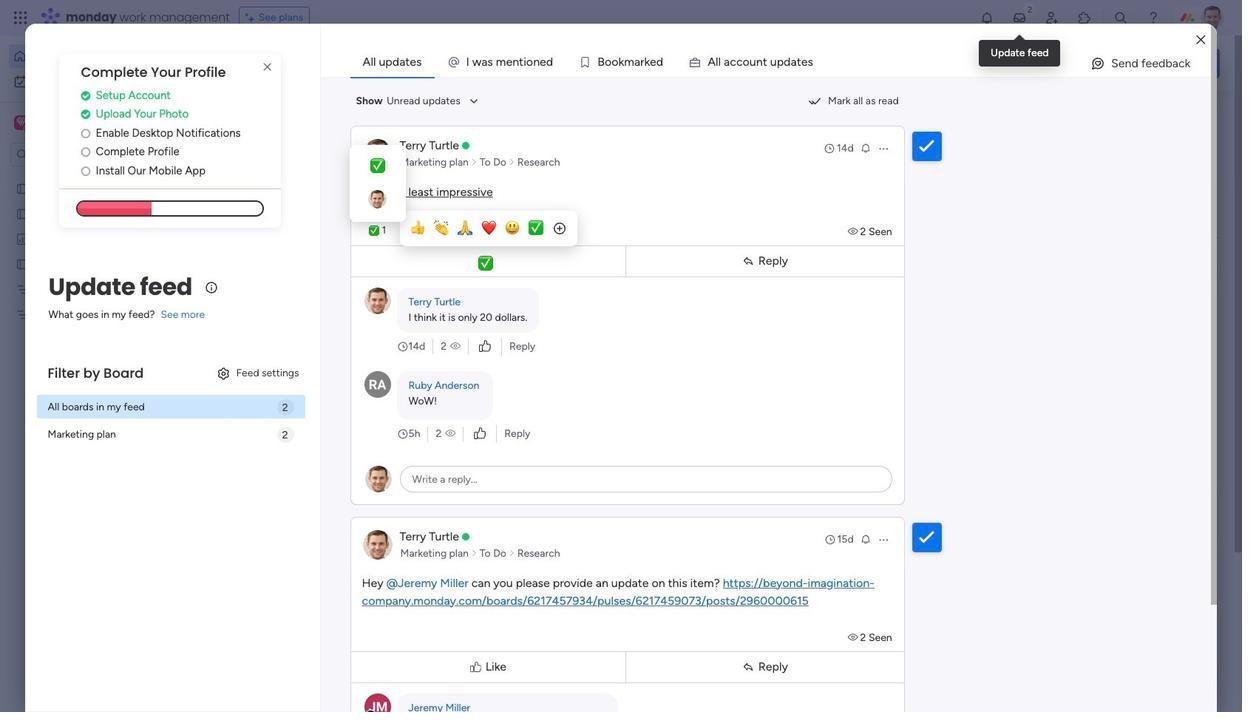 Task type: locate. For each thing, give the bounding box(es) containing it.
1 vertical spatial v2 like image
[[474, 426, 486, 442]]

getting started element
[[999, 539, 1221, 598]]

0 vertical spatial public board image
[[16, 206, 30, 220]]

1 vertical spatial dapulse x slim image
[[1199, 107, 1216, 125]]

1 check circle image from the top
[[81, 90, 91, 101]]

circle o image
[[81, 147, 91, 158], [81, 166, 91, 177]]

options image
[[878, 142, 890, 154]]

public board image up public dashboard icon
[[16, 181, 30, 195]]

option
[[9, 44, 180, 68], [9, 70, 180, 93], [0, 175, 189, 178]]

v2 seen image
[[848, 225, 861, 238], [451, 339, 461, 354], [446, 427, 456, 441]]

0 vertical spatial check circle image
[[81, 90, 91, 101]]

reminder image
[[860, 142, 872, 154]]

see plans image
[[245, 10, 259, 26]]

tab
[[350, 47, 435, 77]]

circle o image down circle o icon
[[81, 147, 91, 158]]

invite members image
[[1045, 10, 1060, 25]]

workspace selection element
[[14, 114, 124, 133]]

public board image up component image at the top left
[[489, 270, 505, 286]]

0 vertical spatial v2 like image
[[479, 338, 491, 355]]

check circle image
[[81, 90, 91, 101], [81, 109, 91, 120]]

1 vertical spatial check circle image
[[81, 109, 91, 120]]

component image
[[489, 293, 502, 307]]

circle o image
[[81, 128, 91, 139]]

public board image
[[16, 206, 30, 220], [16, 257, 30, 271]]

0 vertical spatial circle o image
[[81, 147, 91, 158]]

public board image up public dashboard icon
[[16, 206, 30, 220]]

help center element
[[999, 610, 1221, 669]]

1 horizontal spatial public board image
[[489, 270, 505, 286]]

v2 like image
[[479, 338, 491, 355], [474, 426, 486, 442]]

1 public board image from the top
[[16, 206, 30, 220]]

dapulse x slim image
[[259, 58, 276, 76], [1199, 107, 1216, 125]]

1 vertical spatial public board image
[[16, 257, 30, 271]]

check circle image up workspace selection element
[[81, 90, 91, 101]]

help image
[[1147, 10, 1162, 25]]

public board image
[[16, 181, 30, 195], [489, 270, 505, 286]]

circle o image down the search in workspace field
[[81, 166, 91, 177]]

add to favorites image
[[439, 452, 454, 466]]

list box
[[0, 173, 189, 526]]

check circle image up circle o icon
[[81, 109, 91, 120]]

tab list
[[350, 47, 1212, 77]]

remove from favorites image
[[439, 270, 454, 285]]

0 vertical spatial public board image
[[16, 181, 30, 195]]

slider arrow image
[[509, 546, 515, 561]]

public board image down public dashboard icon
[[16, 257, 30, 271]]

Search in workspace field
[[31, 146, 124, 163]]

2 check circle image from the top
[[81, 109, 91, 120]]

0 vertical spatial dapulse x slim image
[[259, 58, 276, 76]]

1 vertical spatial circle o image
[[81, 166, 91, 177]]

v2 bolt switch image
[[1126, 55, 1135, 71]]

2 public board image from the top
[[16, 257, 30, 271]]

2 vertical spatial option
[[0, 175, 189, 178]]

add to favorites image
[[681, 270, 695, 285]]

2 element
[[378, 557, 396, 575]]

2 circle o image from the top
[[81, 166, 91, 177]]

1 vertical spatial public board image
[[489, 270, 505, 286]]

slider arrow image
[[471, 155, 478, 170], [509, 155, 515, 170], [471, 546, 478, 561]]



Task type: describe. For each thing, give the bounding box(es) containing it.
1 vertical spatial v2 seen image
[[451, 339, 461, 354]]

update feed image
[[1013, 10, 1028, 25]]

public dashboard image
[[16, 232, 30, 246]]

select product image
[[13, 10, 28, 25]]

close image
[[1197, 34, 1206, 45]]

2 image
[[1024, 1, 1037, 17]]

workspace image
[[14, 115, 29, 131]]

0 vertical spatial v2 seen image
[[848, 225, 861, 238]]

terry turtle image
[[1201, 6, 1225, 30]]

1 horizontal spatial dapulse x slim image
[[1199, 107, 1216, 125]]

1 vertical spatial option
[[9, 70, 180, 93]]

public dashboard image
[[731, 270, 747, 286]]

search everything image
[[1114, 10, 1129, 25]]

0 horizontal spatial public board image
[[16, 181, 30, 195]]

notifications image
[[980, 10, 995, 25]]

0 horizontal spatial dapulse x slim image
[[259, 58, 276, 76]]

monday marketplace image
[[1078, 10, 1093, 25]]

0 vertical spatial option
[[9, 44, 180, 68]]

quick search results list box
[[229, 138, 963, 516]]

close recently visited image
[[229, 121, 246, 138]]

1 circle o image from the top
[[81, 147, 91, 158]]

v2 like image for the middle v2 seen icon
[[479, 338, 491, 355]]

v2 like image for v2 seen icon to the bottom
[[474, 426, 486, 442]]

workspace image
[[16, 115, 27, 131]]

v2 user feedback image
[[1011, 55, 1022, 72]]

contact sales element
[[999, 681, 1221, 712]]

2 vertical spatial v2 seen image
[[446, 427, 456, 441]]

give feedback image
[[1091, 56, 1106, 71]]

v2 seen image
[[848, 631, 861, 644]]



Task type: vqa. For each thing, say whether or not it's contained in the screenshot.
public dashboard IMAGE within Quick search results list box
yes



